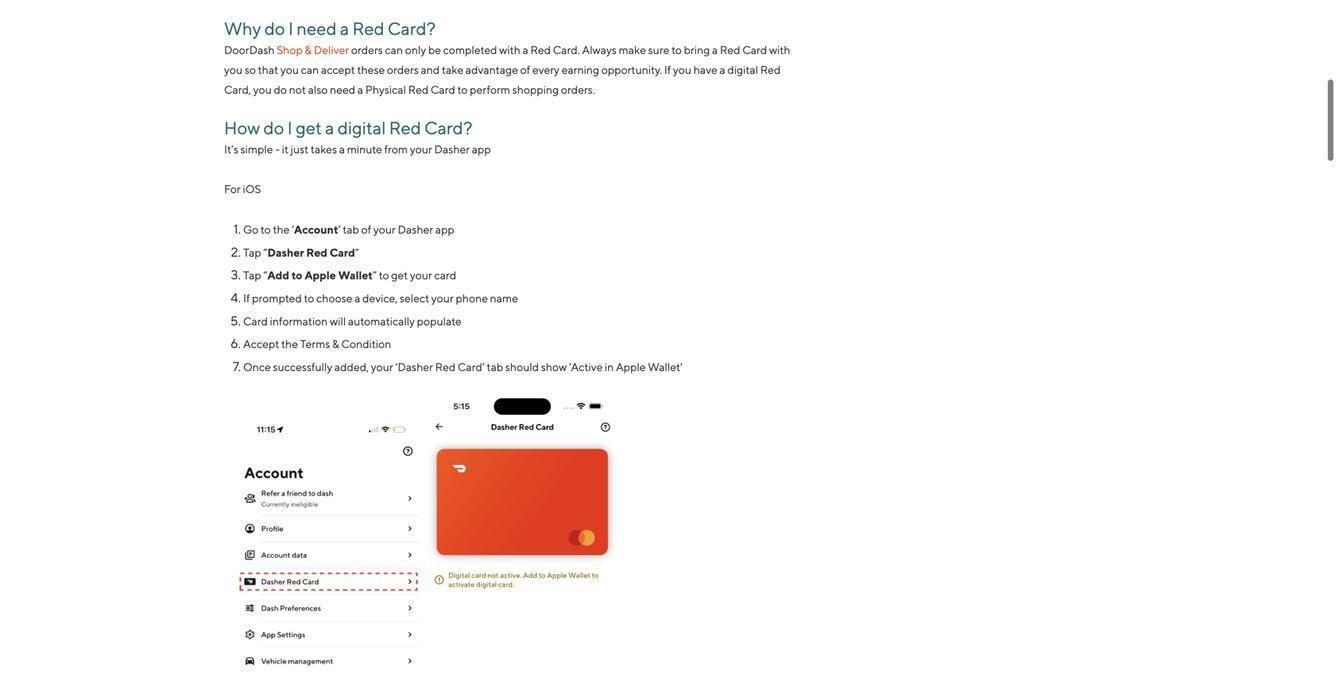 Task type: locate. For each thing, give the bounding box(es) containing it.
your down condition on the bottom left of the page
[[371, 360, 393, 373]]

need up shop & deliver link
[[297, 18, 337, 39]]

phone
[[456, 292, 488, 305]]

do inside orders can only be completed with a red card. always make sure to bring a red card with you so that you can accept these orders and take advantage of every earning opportunity. if you have a digital red card, you do not also need a physical red card to perform shopping orders.
[[274, 83, 287, 96]]

from
[[384, 143, 408, 156]]

advantage
[[466, 63, 518, 76]]

0 horizontal spatial dasher
[[267, 246, 304, 259]]

i up it
[[287, 118, 292, 138]]

app up 'card'
[[435, 223, 454, 236]]

red
[[352, 18, 384, 39], [531, 43, 551, 57], [720, 43, 740, 57], [760, 63, 781, 76], [408, 83, 429, 96], [389, 118, 421, 138], [306, 246, 327, 259], [435, 360, 456, 373]]

1 vertical spatial &
[[332, 337, 339, 351]]

0 vertical spatial "
[[355, 246, 359, 259]]

0 vertical spatial can
[[385, 43, 403, 57]]

orders down only
[[387, 63, 419, 76]]

earning
[[562, 63, 599, 76]]

1 vertical spatial if
[[243, 292, 250, 305]]

0 horizontal spatial digital
[[338, 118, 386, 138]]

-
[[275, 143, 280, 156]]

dasher
[[434, 143, 470, 156], [398, 223, 433, 236], [267, 246, 304, 259]]

1 horizontal spatial app
[[472, 143, 491, 156]]

device,
[[363, 292, 398, 305]]

0 horizontal spatial can
[[301, 63, 319, 76]]

1 vertical spatial "
[[263, 269, 267, 282]]

0 horizontal spatial apple
[[305, 269, 336, 282]]

0 vertical spatial orders
[[351, 43, 383, 57]]

your
[[410, 143, 432, 156], [373, 223, 396, 236], [410, 269, 432, 282], [431, 292, 454, 305], [371, 360, 393, 373]]

1 vertical spatial do
[[274, 83, 287, 96]]

& right shop
[[305, 43, 312, 57]]

you left so
[[224, 63, 243, 76]]

1 tap from the top
[[243, 246, 261, 259]]

do left not
[[274, 83, 287, 96]]

0 vertical spatial i
[[288, 18, 293, 39]]

accept the terms & condition
[[243, 337, 391, 351]]

app down perform
[[472, 143, 491, 156]]

a
[[340, 18, 349, 39], [523, 43, 528, 57], [712, 43, 718, 57], [720, 63, 726, 76], [358, 83, 363, 96], [325, 118, 334, 138], [339, 143, 345, 156], [355, 292, 360, 305]]

a down these
[[358, 83, 363, 96]]

the down information
[[281, 337, 298, 351]]

doordash
[[224, 43, 275, 57]]

" for add
[[263, 269, 267, 282]]

tap " add to apple wallet " to get your card
[[243, 269, 456, 282]]

2 vertical spatial do
[[263, 118, 284, 138]]

0 vertical spatial tab
[[343, 223, 359, 236]]

you
[[224, 63, 243, 76], [280, 63, 299, 76], [673, 63, 692, 76], [253, 83, 272, 96]]

for ios
[[224, 182, 261, 196]]

of left every
[[520, 63, 530, 76]]

you left have
[[673, 63, 692, 76]]

do up -
[[263, 118, 284, 138]]

choose
[[316, 292, 352, 305]]

red right have
[[760, 63, 781, 76]]

orders can only be completed with a red card. always make sure to bring a red card with you so that you can accept these orders and take advantage of every earning opportunity. if you have a digital red card, you do not also need a physical red card to perform shopping orders.
[[224, 43, 790, 96]]

1 horizontal spatial if
[[664, 63, 671, 76]]

0 horizontal spatial with
[[499, 43, 521, 57]]

1 vertical spatial digital
[[338, 118, 386, 138]]

get up the just
[[296, 118, 322, 138]]

of
[[520, 63, 530, 76], [361, 223, 371, 236]]

digital right have
[[728, 63, 758, 76]]

your down 'card'
[[431, 292, 454, 305]]

1 vertical spatial app
[[435, 223, 454, 236]]

dasher down '
[[267, 246, 304, 259]]

1 horizontal spatial "
[[373, 269, 377, 282]]

1 horizontal spatial dasher
[[398, 223, 433, 236]]

only
[[405, 43, 426, 57]]

"
[[355, 246, 359, 259], [373, 269, 377, 282]]

if left prompted on the top left of the page
[[243, 292, 250, 305]]

red up these
[[352, 18, 384, 39]]

these
[[357, 63, 385, 76]]

a up deliver
[[340, 18, 349, 39]]

1 vertical spatial orders
[[387, 63, 419, 76]]

takes
[[311, 143, 337, 156]]

physical
[[365, 83, 406, 96]]

0 vertical spatial &
[[305, 43, 312, 57]]

card?
[[388, 18, 436, 39], [425, 118, 472, 138]]

apple
[[305, 269, 336, 282], [616, 360, 646, 373]]

2 tap from the top
[[243, 269, 261, 282]]

1 vertical spatial of
[[361, 223, 371, 236]]

0 vertical spatial card?
[[388, 18, 436, 39]]

1 vertical spatial need
[[330, 83, 355, 96]]

to up information
[[304, 292, 314, 305]]

" up device,
[[373, 269, 377, 282]]

if
[[664, 63, 671, 76], [243, 292, 250, 305]]

need
[[297, 18, 337, 39], [330, 83, 355, 96]]

2 " from the top
[[263, 269, 267, 282]]

can
[[385, 43, 403, 57], [301, 63, 319, 76]]

" up add
[[263, 246, 267, 259]]

doordash shop & deliver
[[224, 43, 349, 57]]

card down '
[[330, 246, 355, 259]]

if prompted to choose a device, select your phone name
[[243, 292, 520, 305]]

card up accept
[[243, 315, 268, 328]]

do for how
[[263, 118, 284, 138]]

1 horizontal spatial get
[[391, 269, 408, 282]]

dasher right from
[[434, 143, 470, 156]]

card? down perform
[[425, 118, 472, 138]]

0 vertical spatial do
[[264, 18, 285, 39]]

to
[[672, 43, 682, 57], [457, 83, 468, 96], [261, 223, 271, 236], [292, 269, 302, 282], [379, 269, 389, 282], [304, 292, 314, 305]]

0 vertical spatial tap
[[243, 246, 261, 259]]

2 vertical spatial dasher
[[267, 246, 304, 259]]

" up prompted on the top left of the page
[[263, 269, 267, 282]]

apple up choose
[[305, 269, 336, 282]]

2 with from the left
[[769, 43, 790, 57]]

tap
[[243, 246, 261, 259], [243, 269, 261, 282]]

should
[[505, 360, 539, 373]]

0 horizontal spatial tab
[[343, 223, 359, 236]]

need down accept
[[330, 83, 355, 96]]

do up doordash shop & deliver
[[264, 18, 285, 39]]

0 vertical spatial apple
[[305, 269, 336, 282]]

0 horizontal spatial of
[[361, 223, 371, 236]]

1 vertical spatial i
[[287, 118, 292, 138]]

of inside orders can only be completed with a red card. always make sure to bring a red card with you so that you can accept these orders and take advantage of every earning opportunity. if you have a digital red card, you do not also need a physical red card to perform shopping orders.
[[520, 63, 530, 76]]

orders
[[351, 43, 383, 57], [387, 63, 419, 76]]

get up "select"
[[391, 269, 408, 282]]

take
[[442, 63, 464, 76]]

0 vertical spatial if
[[664, 63, 671, 76]]

make
[[619, 43, 646, 57]]

why
[[224, 18, 261, 39]]

can left only
[[385, 43, 403, 57]]

1 " from the top
[[263, 246, 267, 259]]

can down shop & deliver link
[[301, 63, 319, 76]]

apple right in
[[616, 360, 646, 373]]

get
[[296, 118, 322, 138], [391, 269, 408, 282]]

digital up minute
[[338, 118, 386, 138]]

condition
[[341, 337, 391, 351]]

if inside orders can only be completed with a red card. always make sure to bring a red card with you so that you can accept these orders and take advantage of every earning opportunity. if you have a digital red card, you do not also need a physical red card to perform shopping orders.
[[664, 63, 671, 76]]

digital
[[728, 63, 758, 76], [338, 118, 386, 138]]

to right go
[[261, 223, 271, 236]]

1 horizontal spatial digital
[[728, 63, 758, 76]]

1 horizontal spatial of
[[520, 63, 530, 76]]

your right '
[[373, 223, 396, 236]]

" for dasher
[[263, 246, 267, 259]]

1 vertical spatial tab
[[487, 360, 503, 373]]

dasher up "select"
[[398, 223, 433, 236]]

0 vertical spatial "
[[263, 246, 267, 259]]

digital inside orders can only be completed with a red card. always make sure to bring a red card with you so that you can accept these orders and take advantage of every earning opportunity. if you have a digital red card, you do not also need a physical red card to perform shopping orders.
[[728, 63, 758, 76]]

card
[[434, 269, 456, 282]]

tab
[[343, 223, 359, 236], [487, 360, 503, 373]]

automatically
[[348, 315, 415, 328]]

"
[[263, 246, 267, 259], [263, 269, 267, 282]]

1 horizontal spatial tab
[[487, 360, 503, 373]]

i up shop
[[288, 18, 293, 39]]

always
[[582, 43, 617, 57]]

1 horizontal spatial with
[[769, 43, 790, 57]]

card? up only
[[388, 18, 436, 39]]

the left '
[[273, 223, 290, 236]]

tap left add
[[243, 269, 261, 282]]

tab right '
[[343, 223, 359, 236]]

1 vertical spatial the
[[281, 337, 298, 351]]

tab right card'
[[487, 360, 503, 373]]

wallet'
[[648, 360, 683, 373]]

& right terms
[[332, 337, 339, 351]]

0 vertical spatial of
[[520, 63, 530, 76]]

your up "select"
[[410, 269, 432, 282]]

0 vertical spatial digital
[[728, 63, 758, 76]]

orders.
[[561, 83, 595, 96]]

i for need
[[288, 18, 293, 39]]

1 vertical spatial tap
[[243, 269, 261, 282]]

of right '
[[361, 223, 371, 236]]

i
[[288, 18, 293, 39], [287, 118, 292, 138]]

a up the takes
[[325, 118, 334, 138]]

" up wallet
[[355, 246, 359, 259]]

tap down go
[[243, 246, 261, 259]]

1 vertical spatial apple
[[616, 360, 646, 373]]

card right bring
[[743, 43, 767, 57]]

if down sure
[[664, 63, 671, 76]]

card.
[[553, 43, 580, 57]]

select
[[400, 292, 429, 305]]

0 horizontal spatial get
[[296, 118, 322, 138]]

with
[[499, 43, 521, 57], [769, 43, 790, 57]]

minute
[[347, 143, 382, 156]]

you down shop
[[280, 63, 299, 76]]

the
[[273, 223, 290, 236], [281, 337, 298, 351]]

orders up these
[[351, 43, 383, 57]]

'
[[338, 223, 341, 236]]

2 horizontal spatial dasher
[[434, 143, 470, 156]]

app
[[472, 143, 491, 156], [435, 223, 454, 236]]

completed
[[443, 43, 497, 57]]

a left device,
[[355, 292, 360, 305]]

perform
[[470, 83, 510, 96]]

&
[[305, 43, 312, 57], [332, 337, 339, 351]]

do
[[264, 18, 285, 39], [274, 83, 287, 96], [263, 118, 284, 138]]



Task type: vqa. For each thing, say whether or not it's contained in the screenshot.


Task type: describe. For each thing, give the bounding box(es) containing it.
red up every
[[531, 43, 551, 57]]

once
[[243, 360, 271, 373]]

prompted
[[252, 292, 302, 305]]

to up if prompted to choose a device, select your phone name
[[379, 269, 389, 282]]

a right bring
[[712, 43, 718, 57]]

deliver
[[314, 43, 349, 57]]

card down the take
[[431, 83, 455, 96]]

tap for tap " add to apple wallet " to get your card
[[243, 269, 261, 282]]

0 horizontal spatial &
[[305, 43, 312, 57]]

1 horizontal spatial orders
[[387, 63, 419, 76]]

1 horizontal spatial can
[[385, 43, 403, 57]]

it's simple - it just takes a minute from your dasher app
[[224, 143, 491, 156]]

a right the takes
[[339, 143, 345, 156]]

show
[[541, 360, 567, 373]]

add
[[267, 269, 289, 282]]

0 vertical spatial need
[[297, 18, 337, 39]]

that
[[258, 63, 278, 76]]

go
[[243, 223, 259, 236]]

0 vertical spatial app
[[472, 143, 491, 156]]

do for why
[[264, 18, 285, 39]]

in
[[605, 360, 614, 373]]

1 vertical spatial get
[[391, 269, 408, 282]]

will
[[330, 315, 346, 328]]

so
[[245, 63, 256, 76]]

card information will automatically populate
[[243, 315, 462, 328]]

need inside orders can only be completed with a red card. always make sure to bring a red card with you so that you can accept these orders and take advantage of every earning opportunity. if you have a digital red card, you do not also need a physical red card to perform shopping orders.
[[330, 83, 355, 96]]

once successfully added, your 'dasher red card' tab should show 'active in apple wallet'
[[243, 360, 685, 373]]

why do i need a red card?
[[224, 18, 436, 39]]

for
[[224, 182, 241, 196]]

red right bring
[[720, 43, 740, 57]]

just
[[291, 143, 309, 156]]

red down "account"
[[306, 246, 327, 259]]

red up from
[[389, 118, 421, 138]]

you down that
[[253, 83, 272, 96]]

1 vertical spatial dasher
[[398, 223, 433, 236]]

how do i get a digital red card?
[[224, 118, 472, 138]]

0 horizontal spatial orders
[[351, 43, 383, 57]]

'dasher
[[395, 360, 433, 373]]

name
[[490, 292, 518, 305]]

tap for tap " dasher red card "
[[243, 246, 261, 259]]

sure
[[648, 43, 670, 57]]

0 horizontal spatial if
[[243, 292, 250, 305]]

shop & deliver link
[[277, 43, 349, 57]]

1 with from the left
[[499, 43, 521, 57]]

also
[[308, 83, 328, 96]]

it's
[[224, 143, 238, 156]]

a left the card.
[[523, 43, 528, 57]]

shop
[[277, 43, 303, 57]]

and
[[421, 63, 440, 76]]

1 horizontal spatial &
[[332, 337, 339, 351]]

your right from
[[410, 143, 432, 156]]

simple
[[241, 143, 273, 156]]

added,
[[335, 360, 369, 373]]

shopping
[[512, 83, 559, 96]]

have
[[694, 63, 718, 76]]

account
[[294, 223, 338, 236]]

0 horizontal spatial app
[[435, 223, 454, 236]]

be
[[428, 43, 441, 57]]

1 horizontal spatial apple
[[616, 360, 646, 373]]

information
[[270, 315, 328, 328]]

1 vertical spatial "
[[373, 269, 377, 282]]

0 vertical spatial the
[[273, 223, 290, 236]]

to down the take
[[457, 83, 468, 96]]

ios
[[243, 182, 261, 196]]

terms
[[300, 337, 330, 351]]

card,
[[224, 83, 251, 96]]

every
[[532, 63, 560, 76]]

populate
[[417, 315, 462, 328]]

0 vertical spatial dasher
[[434, 143, 470, 156]]

1 vertical spatial card?
[[425, 118, 472, 138]]

1 vertical spatial can
[[301, 63, 319, 76]]

accept
[[243, 337, 279, 351]]

red down and
[[408, 83, 429, 96]]

go to the ' account ' tab of your dasher app
[[243, 223, 457, 236]]

wallet
[[338, 269, 373, 282]]

successfully
[[273, 360, 332, 373]]

accept
[[321, 63, 355, 76]]

0 horizontal spatial "
[[355, 246, 359, 259]]

card'
[[458, 360, 485, 373]]

bring
[[684, 43, 710, 57]]

it
[[282, 143, 289, 156]]

opportunity.
[[602, 63, 662, 76]]

user-added image image
[[224, 397, 622, 673]]

tap " dasher red card "
[[243, 246, 359, 259]]

0 vertical spatial get
[[296, 118, 322, 138]]

red left card'
[[435, 360, 456, 373]]

i for get
[[287, 118, 292, 138]]

'
[[292, 223, 294, 236]]

a right have
[[720, 63, 726, 76]]

how
[[224, 118, 260, 138]]

not
[[289, 83, 306, 96]]

to right sure
[[672, 43, 682, 57]]

to right add
[[292, 269, 302, 282]]

'active
[[569, 360, 603, 373]]



